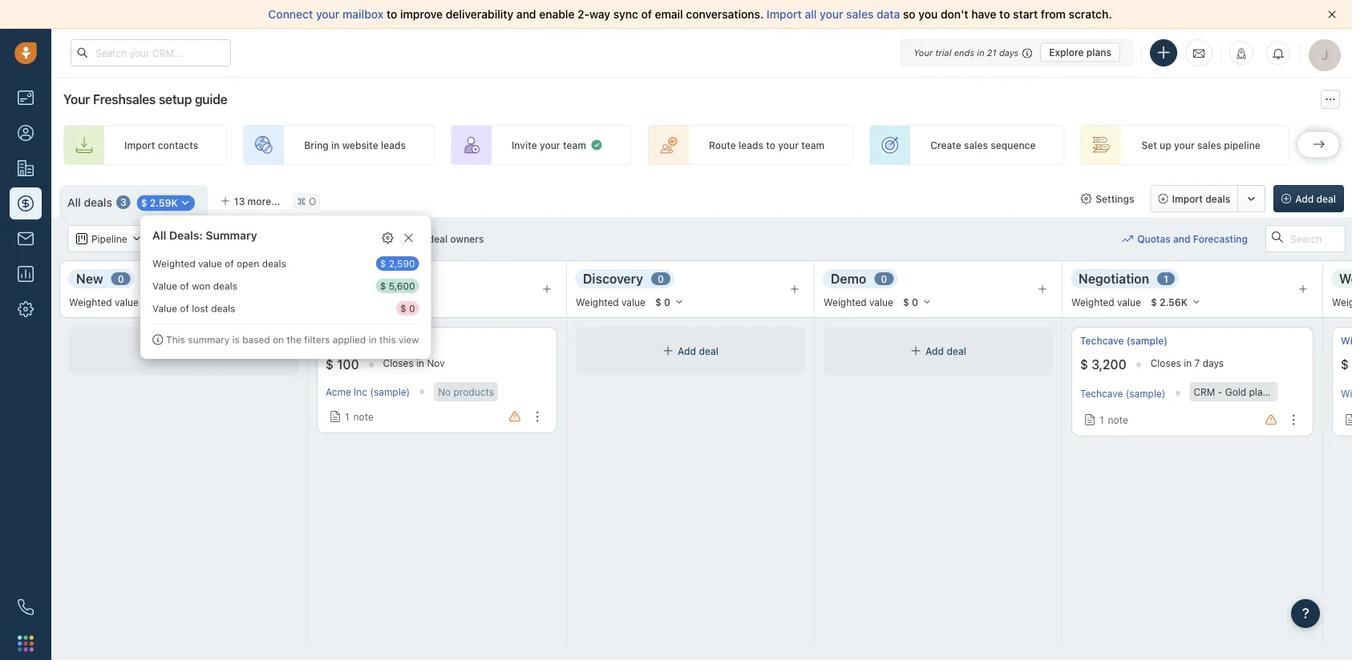 Task type: locate. For each thing, give the bounding box(es) containing it.
2 wi from the top
[[1341, 388, 1352, 399]]

techcave (sample) link down "3,200" in the right bottom of the page
[[1081, 388, 1166, 399]]

deals
[[1206, 193, 1231, 205], [84, 196, 112, 209], [262, 258, 286, 270], [213, 281, 237, 292], [211, 303, 235, 314]]

0 horizontal spatial note
[[353, 412, 374, 423]]

1 vertical spatial acme
[[326, 387, 351, 398]]

2 acme from the top
[[326, 387, 351, 398]]

2 leads from the left
[[739, 140, 764, 151]]

2 techcave (sample) from the top
[[1081, 388, 1166, 399]]

enable
[[539, 8, 575, 21]]

of left won
[[180, 281, 189, 292]]

weighted down demo
[[824, 297, 867, 308]]

your left the trial
[[914, 47, 933, 58]]

and right quotas
[[1174, 233, 1191, 245]]

all for all deal owners
[[414, 233, 426, 245]]

note down "3,200" in the right bottom of the page
[[1108, 415, 1128, 426]]

1 note
[[345, 412, 374, 423], [1100, 415, 1128, 426]]

import contacts
[[124, 140, 198, 151]]

weighted down negotiation
[[1072, 297, 1115, 308]]

1 techcave from the top
[[1081, 336, 1124, 347]]

crm - gold plan monthly (sample)
[[1194, 387, 1350, 398]]

deals right open
[[262, 258, 286, 270]]

deliverability
[[446, 8, 514, 21]]

this
[[166, 335, 185, 346]]

1 team from the left
[[563, 140, 586, 151]]

to right 'mailbox' on the top left
[[387, 8, 397, 21]]

container_wx8msf4aqz5i3rn1 image inside quotas and forecasting link
[[1122, 233, 1134, 245]]

explore plans
[[1049, 47, 1112, 58]]

1 note down 100
[[345, 412, 374, 423]]

1 note for $ 3,200
[[1100, 415, 1128, 426]]

explore plans link
[[1041, 43, 1121, 62]]

(sample) up closes in nov
[[371, 336, 412, 347]]

wi down $
[[1341, 388, 1352, 399]]

value
[[198, 258, 222, 270], [115, 297, 139, 308], [622, 297, 646, 308], [870, 297, 894, 308], [1118, 297, 1141, 308]]

1 horizontal spatial $ 0 button
[[896, 294, 939, 311]]

2 $ 0 button from the left
[[896, 294, 939, 311]]

container_wx8msf4aqz5i3rn1 image
[[1081, 193, 1092, 205], [180, 198, 191, 209], [382, 233, 394, 244], [131, 233, 142, 245], [155, 346, 167, 357], [663, 346, 674, 357], [330, 412, 341, 423], [1345, 415, 1352, 426]]

1 horizontal spatial $ 0
[[655, 297, 671, 308]]

0 vertical spatial acme
[[326, 336, 352, 347]]

$ 0
[[655, 297, 671, 308], [903, 297, 918, 308], [400, 303, 415, 314]]

acme inc (sample) down 100
[[326, 387, 410, 398]]

Search your CRM... text field
[[71, 39, 231, 67]]

1 vertical spatial days
[[1203, 358, 1224, 369]]

1 weighted value from the left
[[69, 297, 139, 308]]

email
[[655, 8, 683, 21]]

invite
[[512, 140, 537, 151]]

in left 7
[[1184, 358, 1192, 369]]

2 acme inc (sample) from the top
[[326, 387, 410, 398]]

1 note down "3,200" in the right bottom of the page
[[1100, 415, 1128, 426]]

more...
[[248, 196, 280, 207]]

import left all at the top right of the page
[[767, 8, 802, 21]]

to left start
[[1000, 8, 1010, 21]]

value up this
[[152, 303, 177, 314]]

your
[[914, 47, 933, 58], [63, 92, 90, 107]]

techcave (sample) link
[[1081, 335, 1168, 348], [1081, 388, 1166, 399]]

1 vertical spatial wi
[[1341, 388, 1352, 399]]

crm
[[1194, 387, 1216, 398]]

1 horizontal spatial note
[[1108, 415, 1128, 426]]

2.59k
[[150, 198, 178, 209]]

based
[[242, 335, 270, 346]]

of right sync
[[641, 8, 652, 21]]

1 acme inc (sample) link from the top
[[326, 335, 412, 348]]

0 vertical spatial inc
[[354, 336, 368, 347]]

1 acme inc (sample) from the top
[[326, 336, 412, 347]]

is
[[232, 335, 240, 346]]

your right route
[[778, 140, 799, 151]]

(sample) down $
[[1311, 387, 1350, 398]]

techcave up $ 3,200
[[1081, 336, 1124, 347]]

your trial ends in 21 days
[[914, 47, 1019, 58]]

0 vertical spatial acme inc (sample) link
[[326, 335, 412, 348]]

note down 100
[[353, 412, 374, 423]]

weighted value button
[[68, 289, 189, 313]]

days right 7
[[1203, 358, 1224, 369]]

0 horizontal spatial your
[[63, 92, 90, 107]]

weighted value of open deals
[[152, 258, 286, 270]]

0 horizontal spatial closes
[[383, 358, 414, 369]]

and left enable
[[517, 8, 536, 21]]

7
[[1195, 358, 1200, 369]]

$ 5,600
[[380, 281, 415, 292]]

0 vertical spatial your
[[914, 47, 933, 58]]

your freshsales setup guide
[[63, 92, 227, 107]]

to right route
[[766, 140, 776, 151]]

techcave (sample)
[[1081, 336, 1168, 347], [1081, 388, 1166, 399]]

container_wx8msf4aqz5i3rn1 image inside the pipeline popup button
[[76, 233, 87, 245]]

sales left 'pipeline'
[[1198, 140, 1222, 151]]

import contacts link
[[63, 125, 227, 165]]

0 horizontal spatial $ 0
[[400, 303, 415, 314]]

won
[[192, 281, 210, 292]]

import up "quotas and forecasting"
[[1172, 193, 1203, 205]]

0 horizontal spatial import
[[124, 140, 155, 151]]

1 horizontal spatial days
[[1203, 358, 1224, 369]]

pipeline button
[[67, 225, 151, 253]]

0 vertical spatial techcave
[[1081, 336, 1124, 347]]

1 $ 0 button from the left
[[648, 294, 691, 311]]

connect your mailbox link
[[268, 8, 387, 21]]

deals up "forecasting"
[[1206, 193, 1231, 205]]

view
[[399, 335, 419, 346]]

your for your freshsales setup guide
[[63, 92, 90, 107]]

techcave (sample) up "3,200" in the right bottom of the page
[[1081, 336, 1168, 347]]

settings
[[1096, 193, 1135, 205]]

acme inc (sample) up 100
[[326, 336, 412, 347]]

1 horizontal spatial and
[[1174, 233, 1191, 245]]

1 vertical spatial import
[[124, 140, 155, 151]]

techcave (sample) link up "3,200" in the right bottom of the page
[[1081, 335, 1168, 348]]

create sales sequence
[[931, 140, 1036, 151]]

1 horizontal spatial to
[[766, 140, 776, 151]]

your right 'invite'
[[540, 140, 560, 151]]

2 horizontal spatial import
[[1172, 193, 1203, 205]]

import
[[767, 8, 802, 21], [124, 140, 155, 151], [1172, 193, 1203, 205]]

(sample)
[[371, 336, 412, 347], [1127, 336, 1168, 347], [370, 387, 410, 398], [1311, 387, 1350, 398], [1126, 388, 1166, 399]]

1 value from the top
[[152, 281, 177, 292]]

quotas and forecasting link
[[1122, 225, 1264, 253]]

0 horizontal spatial team
[[563, 140, 586, 151]]

and
[[517, 8, 536, 21], [1174, 233, 1191, 245]]

guide
[[195, 92, 227, 107]]

weighted inside popup button
[[69, 297, 112, 308]]

container_wx8msf4aqz5i3rn1 image
[[590, 139, 603, 152], [403, 233, 414, 244], [76, 233, 87, 245], [396, 233, 407, 245], [1122, 233, 1134, 245], [152, 335, 164, 346], [911, 346, 922, 357], [1085, 415, 1096, 426]]

deal inside add deal button
[[1317, 193, 1336, 205]]

$ 0 button for demo
[[896, 294, 939, 311]]

import inside import deals button
[[1172, 193, 1203, 205]]

value for discovery
[[622, 297, 646, 308]]

deals right the lost
[[211, 303, 235, 314]]

weighted
[[152, 258, 196, 270], [69, 297, 112, 308], [576, 297, 619, 308], [824, 297, 867, 308], [1072, 297, 1115, 308]]

0 horizontal spatial leads
[[381, 140, 406, 151]]

1 vertical spatial acme inc (sample) link
[[326, 387, 410, 398]]

acme up $ 100
[[326, 336, 352, 347]]

wi link down $
[[1341, 388, 1352, 399]]

import deals group
[[1151, 185, 1266, 213]]

2 techcave from the top
[[1081, 388, 1123, 399]]

in left nov
[[416, 358, 424, 369]]

sync
[[613, 8, 638, 21]]

set up your sales pipeline link
[[1081, 125, 1290, 165]]

deal
[[1317, 193, 1336, 205], [428, 233, 448, 245], [192, 346, 211, 357], [699, 346, 719, 357], [947, 346, 967, 357]]

1 vertical spatial your
[[63, 92, 90, 107]]

0 vertical spatial acme inc (sample)
[[326, 336, 412, 347]]

2 wi link from the top
[[1341, 388, 1352, 399]]

1 down 2,590
[[415, 273, 420, 285]]

3 weighted value from the left
[[824, 297, 894, 308]]

techcave (sample) down "3,200" in the right bottom of the page
[[1081, 388, 1166, 399]]

acme
[[326, 336, 352, 347], [326, 387, 351, 398]]

acme down $ 100
[[326, 387, 351, 398]]

closes
[[383, 358, 414, 369], [1151, 358, 1181, 369]]

weighted for discovery
[[576, 297, 619, 308]]

acme inc (sample) link
[[326, 335, 412, 348], [326, 387, 410, 398]]

value
[[152, 281, 177, 292], [152, 303, 177, 314]]

0 horizontal spatial 1 note
[[345, 412, 374, 423]]

2 vertical spatial import
[[1172, 193, 1203, 205]]

leads right route
[[739, 140, 764, 151]]

0 vertical spatial techcave (sample) link
[[1081, 335, 1168, 348]]

in right bring
[[331, 140, 340, 151]]

1 horizontal spatial team
[[802, 140, 825, 151]]

days
[[999, 47, 1019, 58], [1203, 358, 1224, 369]]

$ 2,590
[[380, 258, 415, 270]]

closes left 7
[[1151, 358, 1181, 369]]

value for negotiation
[[1118, 297, 1141, 308]]

inc left this
[[354, 336, 368, 347]]

sales left data
[[846, 8, 874, 21]]

0 horizontal spatial and
[[517, 8, 536, 21]]

value inside all deals: summary dialog
[[198, 258, 222, 270]]

days right 21
[[999, 47, 1019, 58]]

all inside dialog
[[152, 229, 166, 242]]

0 horizontal spatial $ 0 button
[[648, 294, 691, 311]]

1 inc from the top
[[354, 336, 368, 347]]

2 value from the top
[[152, 303, 177, 314]]

weighted for demo
[[824, 297, 867, 308]]

1 vertical spatial techcave (sample) link
[[1081, 388, 1166, 399]]

value for value of lost deals
[[152, 303, 177, 314]]

1 wi link from the top
[[1341, 335, 1352, 348]]

quotas and forecasting
[[1138, 233, 1248, 245]]

0 horizontal spatial days
[[999, 47, 1019, 58]]

weighted down discovery
[[576, 297, 619, 308]]

2 horizontal spatial $ 0
[[903, 297, 918, 308]]

your left 'mailbox' on the top left
[[316, 8, 340, 21]]

value left won
[[152, 281, 177, 292]]

4 weighted value from the left
[[1072, 297, 1141, 308]]

bring
[[304, 140, 329, 151]]

sales right create
[[964, 140, 988, 151]]

1 horizontal spatial leads
[[739, 140, 764, 151]]

settings button
[[1073, 185, 1143, 213]]

2 horizontal spatial all
[[414, 233, 426, 245]]

all deals link
[[67, 195, 112, 211]]

sales
[[846, 8, 874, 21], [964, 140, 988, 151], [1198, 140, 1222, 151]]

container_wx8msf4aqz5i3rn1 image inside all deal owners 'button'
[[396, 233, 407, 245]]

0 vertical spatial techcave (sample)
[[1081, 336, 1168, 347]]

Search field
[[1266, 225, 1346, 253]]

gold
[[1226, 387, 1247, 398]]

leads right 'website'
[[381, 140, 406, 151]]

inc down 100
[[354, 387, 367, 398]]

all inside 'button'
[[414, 233, 426, 245]]

1 vertical spatial and
[[1174, 233, 1191, 245]]

1 vertical spatial inc
[[354, 387, 367, 398]]

1 horizontal spatial closes
[[1151, 358, 1181, 369]]

weighted value down discovery
[[576, 297, 646, 308]]

techcave down $ 3,200
[[1081, 388, 1123, 399]]

import for import deals
[[1172, 193, 1203, 205]]

container_wx8msf4aqz5i3rn1 image inside settings popup button
[[1081, 193, 1092, 205]]

negotiation
[[1079, 271, 1150, 286]]

all up 2,590
[[414, 233, 426, 245]]

weighted value for demo
[[824, 297, 894, 308]]

add deal inside add deal button
[[1296, 193, 1336, 205]]

weighted up the value of won deals
[[152, 258, 196, 270]]

team
[[563, 140, 586, 151], [802, 140, 825, 151]]

1 closes from the left
[[383, 358, 414, 369]]

wi up $
[[1341, 336, 1352, 347]]

2 horizontal spatial to
[[1000, 8, 1010, 21]]

2 closes from the left
[[1151, 358, 1181, 369]]

import deals button
[[1151, 185, 1239, 213]]

in left this
[[369, 335, 377, 346]]

0 vertical spatial wi
[[1341, 336, 1352, 347]]

so
[[903, 8, 916, 21]]

your
[[316, 8, 340, 21], [820, 8, 844, 21], [540, 140, 560, 151], [778, 140, 799, 151], [1174, 140, 1195, 151]]

wi link
[[1341, 335, 1352, 348], [1341, 388, 1352, 399]]

1 leads from the left
[[381, 140, 406, 151]]

0
[[118, 273, 124, 285], [658, 273, 664, 285], [881, 273, 887, 285], [664, 297, 671, 308], [912, 297, 918, 308], [409, 303, 415, 314]]

3,200
[[1092, 357, 1127, 373]]

add deal
[[1296, 193, 1336, 205], [171, 346, 211, 357], [678, 346, 719, 357], [926, 346, 967, 357]]

your left freshsales
[[63, 92, 90, 107]]

import inside import contacts link
[[124, 140, 155, 151]]

acme inc (sample) link up 100
[[326, 335, 412, 348]]

0 vertical spatial wi link
[[1341, 335, 1352, 348]]

close image
[[1328, 10, 1336, 18]]

1 down $ 3,200
[[1100, 415, 1104, 426]]

weighted value down negotiation
[[1072, 297, 1141, 308]]

note for $ 3,200
[[1108, 415, 1128, 426]]

1 techcave (sample) from the top
[[1081, 336, 1168, 347]]

all left 3
[[67, 196, 81, 209]]

1 vertical spatial techcave (sample)
[[1081, 388, 1166, 399]]

1 horizontal spatial all
[[152, 229, 166, 242]]

import left contacts
[[124, 140, 155, 151]]

summary
[[206, 229, 257, 242]]

1 horizontal spatial 1 note
[[1100, 415, 1128, 426]]

2 weighted value from the left
[[576, 297, 646, 308]]

0 horizontal spatial all
[[67, 196, 81, 209]]

all left deals:
[[152, 229, 166, 242]]

acme inc (sample) link down 100
[[326, 387, 410, 398]]

1 horizontal spatial import
[[767, 8, 802, 21]]

this
[[379, 335, 396, 346]]

1 vertical spatial acme inc (sample)
[[326, 387, 410, 398]]

wi link up $
[[1341, 335, 1352, 348]]

closes down view
[[383, 358, 414, 369]]

add
[[1296, 193, 1314, 205], [171, 346, 189, 357], [678, 346, 696, 357], [926, 346, 944, 357]]

weighted value down new
[[69, 297, 139, 308]]

in for closes in nov
[[416, 358, 424, 369]]

in for bring in website leads
[[331, 140, 340, 151]]

0 vertical spatial and
[[517, 8, 536, 21]]

2 horizontal spatial sales
[[1198, 140, 1222, 151]]

1 horizontal spatial your
[[914, 47, 933, 58]]

weighted value down demo
[[824, 297, 894, 308]]

0 vertical spatial value
[[152, 281, 177, 292]]

1 vertical spatial techcave
[[1081, 388, 1123, 399]]

1 vertical spatial value
[[152, 303, 177, 314]]

2,590
[[389, 258, 415, 270]]

weighted down new
[[69, 297, 112, 308]]

1 vertical spatial wi link
[[1341, 388, 1352, 399]]

all deals: summary dialog
[[132, 216, 431, 359]]

$ 3,200
[[1081, 357, 1127, 373]]



Task type: describe. For each thing, give the bounding box(es) containing it.
value for value of won deals
[[152, 281, 177, 292]]

new
[[76, 271, 103, 286]]

deals left 3
[[84, 196, 112, 209]]

discovery
[[583, 271, 643, 286]]

you
[[919, 8, 938, 21]]

products
[[454, 387, 494, 398]]

container_wx8msf4aqz5i3rn1 image inside invite your team link
[[590, 139, 603, 152]]

don't
[[941, 8, 969, 21]]

your for your trial ends in 21 days
[[914, 47, 933, 58]]

0 vertical spatial import
[[767, 8, 802, 21]]

quotas
[[1138, 233, 1171, 245]]

0 horizontal spatial sales
[[846, 8, 874, 21]]

all deal owners
[[414, 233, 484, 245]]

wo
[[1340, 271, 1352, 286]]

email image
[[1194, 46, 1205, 60]]

in for closes in 7 days
[[1184, 358, 1192, 369]]

(sample) down $ 2.56k
[[1127, 336, 1168, 347]]

0 vertical spatial days
[[999, 47, 1019, 58]]

contacts
[[158, 140, 198, 151]]

data
[[877, 8, 900, 21]]

applied
[[333, 335, 366, 346]]

phone element
[[10, 592, 42, 624]]

value of won deals
[[152, 281, 237, 292]]

1 up $ 2.56k
[[1164, 273, 1169, 285]]

⌘ o
[[297, 196, 316, 207]]

create sales sequence link
[[870, 125, 1065, 165]]

21
[[987, 47, 997, 58]]

$ 0 for discovery
[[655, 297, 671, 308]]

deals inside import deals button
[[1206, 193, 1231, 205]]

improve
[[400, 8, 443, 21]]

1 down 100
[[345, 412, 349, 423]]

bring in website leads link
[[243, 125, 435, 165]]

weighted value for discovery
[[576, 297, 646, 308]]

plan
[[1249, 387, 1269, 398]]

add inside button
[[1296, 193, 1314, 205]]

filters
[[304, 335, 330, 346]]

5,600
[[389, 281, 415, 292]]

0 horizontal spatial to
[[387, 8, 397, 21]]

route
[[709, 140, 736, 151]]

route leads to your team
[[709, 140, 825, 151]]

all for all deals 3
[[67, 196, 81, 209]]

phone image
[[18, 600, 34, 616]]

in inside all deals: summary dialog
[[369, 335, 377, 346]]

container_wx8msf4aqz5i3rn1 image inside the pipeline popup button
[[131, 233, 142, 245]]

demo
[[831, 271, 867, 286]]

weighted value for negotiation
[[1072, 297, 1141, 308]]

all deals: summary
[[152, 229, 257, 242]]

13 more... button
[[212, 190, 289, 213]]

connect
[[268, 8, 313, 21]]

all for all deals: summary
[[152, 229, 166, 242]]

trial
[[936, 47, 952, 58]]

freshworks switcher image
[[18, 636, 34, 652]]

$ 2.56k button
[[1144, 294, 1209, 311]]

weig
[[1332, 297, 1352, 308]]

forecasting
[[1193, 233, 1248, 245]]

pipeline
[[1224, 140, 1261, 151]]

2 team from the left
[[802, 140, 825, 151]]

no products
[[438, 387, 494, 398]]

up
[[1160, 140, 1172, 151]]

closes in nov
[[383, 358, 445, 369]]

summary
[[188, 335, 230, 346]]

13
[[234, 196, 245, 207]]

owners
[[450, 233, 484, 245]]

container_wx8msf4aqz5i3rn1 image inside $ 2.59k button
[[180, 198, 191, 209]]

of left the lost
[[180, 303, 189, 314]]

import all your sales data link
[[767, 8, 903, 21]]

(sample) down "3,200" in the right bottom of the page
[[1126, 388, 1166, 399]]

0 inside all deals: summary dialog
[[409, 303, 415, 314]]

start
[[1013, 8, 1038, 21]]

the
[[287, 335, 301, 346]]

1 note for $ 100
[[345, 412, 374, 423]]

closes for $ 100
[[383, 358, 414, 369]]

1 acme from the top
[[326, 336, 352, 347]]

-
[[1218, 387, 1223, 398]]

nov
[[427, 358, 445, 369]]

2.56k
[[1160, 297, 1188, 308]]

deal inside all deal owners 'button'
[[428, 233, 448, 245]]

1 horizontal spatial sales
[[964, 140, 988, 151]]

plans
[[1087, 47, 1112, 58]]

2 inc from the top
[[354, 387, 367, 398]]

$ 2.56k
[[1151, 297, 1188, 308]]

setup
[[159, 92, 192, 107]]

connect your mailbox to improve deliverability and enable 2-way sync of email conversations. import all your sales data so you don't have to start from scratch.
[[268, 8, 1112, 21]]

in left 21
[[977, 47, 985, 58]]

of left open
[[225, 258, 234, 270]]

100
[[337, 357, 359, 373]]

lost
[[192, 303, 208, 314]]

deals:
[[169, 229, 203, 242]]

invite your team link
[[451, 125, 632, 165]]

$ 0 inside all deals: summary dialog
[[400, 303, 415, 314]]

(sample) down closes in nov
[[370, 387, 410, 398]]

all deals 3
[[67, 196, 127, 209]]

pipeline
[[91, 233, 127, 245]]

$ 100
[[326, 357, 359, 373]]

route leads to your team link
[[648, 125, 854, 165]]

note for $ 100
[[353, 412, 374, 423]]

open
[[237, 258, 259, 270]]

freshsales
[[93, 92, 156, 107]]

deals down 'weighted value of open deals'
[[213, 281, 237, 292]]

value inside popup button
[[115, 297, 139, 308]]

weighted for negotiation
[[1072, 297, 1115, 308]]

scratch.
[[1069, 8, 1112, 21]]

value of lost deals
[[152, 303, 235, 314]]

$ 0 button for discovery
[[648, 294, 691, 311]]

1 wi from the top
[[1341, 336, 1352, 347]]

o
[[309, 196, 316, 207]]

1 techcave (sample) link from the top
[[1081, 335, 1168, 348]]

container_wx8msf4aqz5i3rn1 image inside all deals: summary dialog
[[382, 233, 394, 244]]

ends
[[954, 47, 975, 58]]

add deal button
[[1274, 185, 1344, 213]]

explore
[[1049, 47, 1084, 58]]

way
[[590, 8, 611, 21]]

import deals
[[1172, 193, 1231, 205]]

from
[[1041, 8, 1066, 21]]

closes for $ 3,200
[[1151, 358, 1181, 369]]

set
[[1142, 140, 1157, 151]]

$ inside dropdown button
[[141, 198, 147, 209]]

weighted inside all deals: summary dialog
[[152, 258, 196, 270]]

bring in website leads
[[304, 140, 406, 151]]

⌘
[[297, 196, 306, 207]]

your right up
[[1174, 140, 1195, 151]]

value for demo
[[870, 297, 894, 308]]

2 techcave (sample) link from the top
[[1081, 388, 1166, 399]]

weig button
[[1332, 289, 1352, 313]]

closes in 7 days
[[1151, 358, 1224, 369]]

$ 0 for demo
[[903, 297, 918, 308]]

weighted value inside popup button
[[69, 297, 139, 308]]

import for import contacts
[[124, 140, 155, 151]]

2 acme inc (sample) link from the top
[[326, 387, 410, 398]]

website
[[342, 140, 378, 151]]

$ 2.59k button
[[137, 195, 195, 211]]

your right all at the top right of the page
[[820, 8, 844, 21]]



Task type: vqa. For each thing, say whether or not it's contained in the screenshot.
the right Task
no



